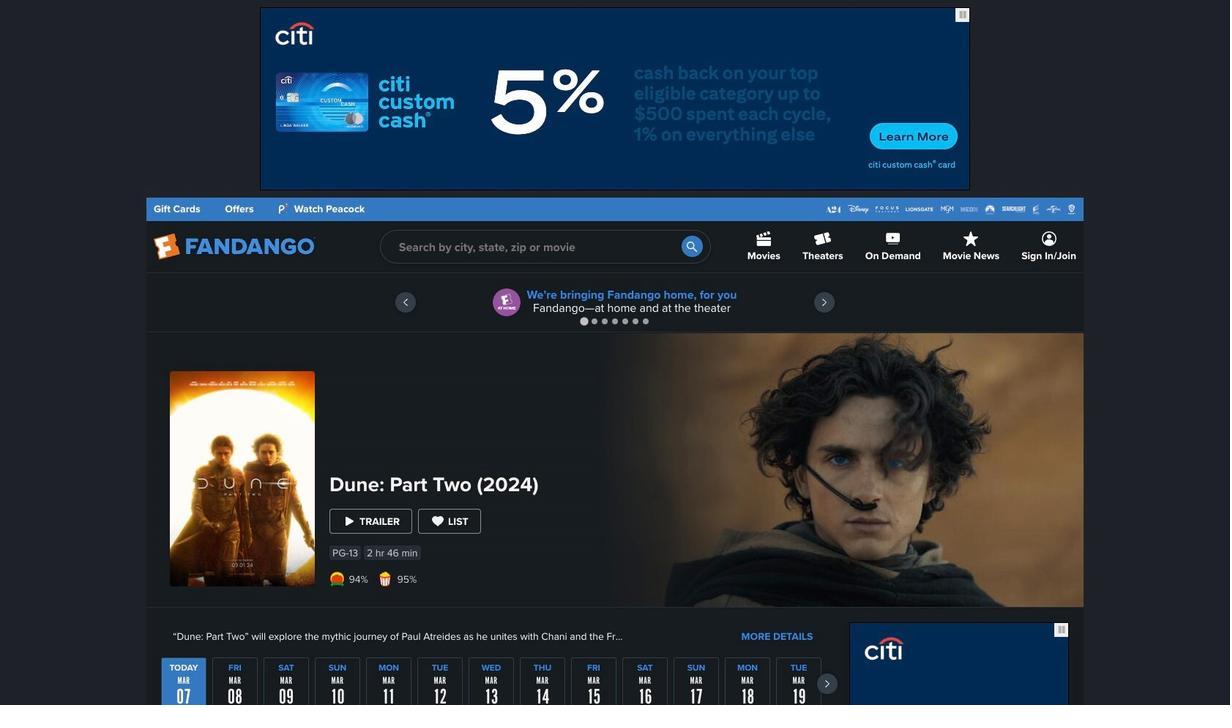Task type: vqa. For each thing, say whether or not it's contained in the screenshot.
Dune: Part Two (2024) Movie Poster image
yes



Task type: locate. For each thing, give the bounding box(es) containing it.
0 vertical spatial advertisement element
[[260, 7, 971, 190]]

advertisement element
[[260, 7, 971, 190], [850, 623, 1070, 705]]

flat image
[[330, 572, 344, 587], [378, 572, 393, 587]]

0 vertical spatial region
[[147, 273, 1084, 332]]

0 horizontal spatial flat image
[[330, 572, 344, 587]]

movie summary element
[[147, 333, 1084, 705]]

advertisement element inside movie summary element
[[850, 623, 1070, 705]]

region
[[147, 273, 1084, 332], [161, 658, 838, 705]]

None search field
[[380, 230, 711, 264]]

select a slide to show tab list
[[147, 316, 1084, 327]]

offer icon image
[[493, 289, 521, 316]]

1 horizontal spatial flat image
[[378, 572, 393, 587]]

Search by city, state, zip or movie text field
[[380, 230, 711, 264]]

1 vertical spatial advertisement element
[[850, 623, 1070, 705]]

1 of 15 group
[[161, 658, 207, 705]]



Task type: describe. For each thing, give the bounding box(es) containing it.
dune: part two (2024) movie poster image
[[170, 371, 315, 587]]

1 flat image from the left
[[330, 572, 344, 587]]

1 vertical spatial region
[[161, 658, 838, 705]]

2 flat image from the left
[[378, 572, 393, 587]]



